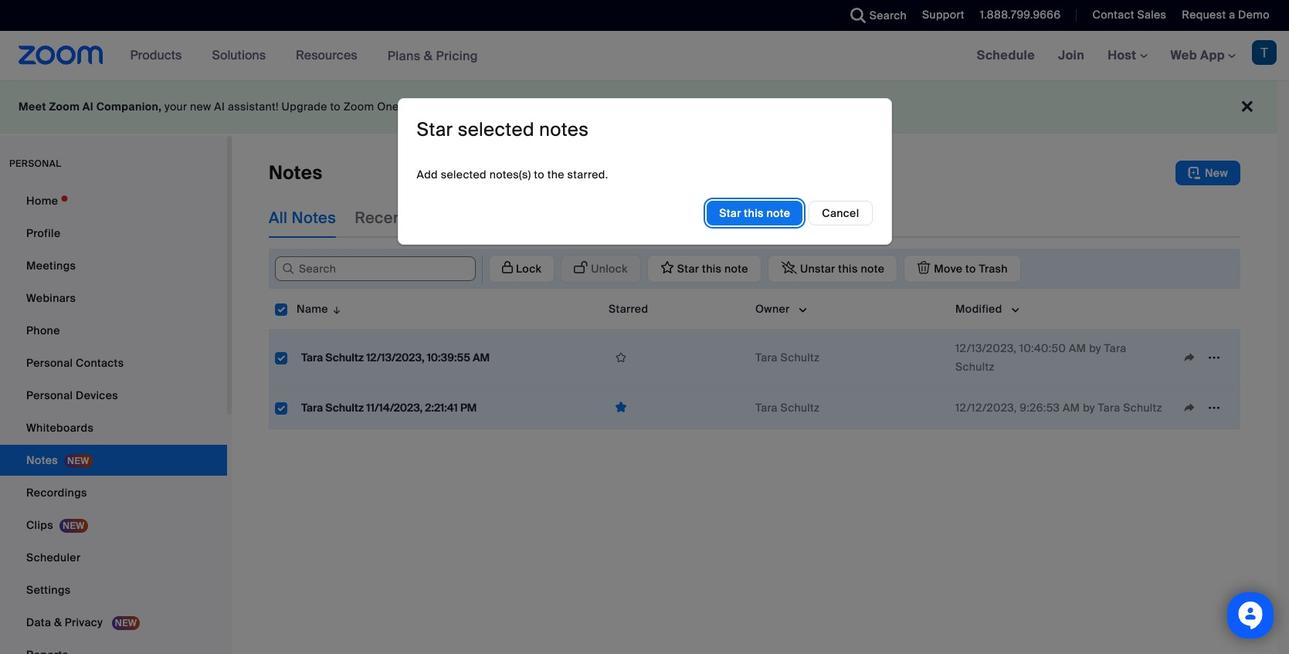 Task type: describe. For each thing, give the bounding box(es) containing it.
join link
[[1047, 31, 1097, 80]]

devices
[[76, 389, 118, 403]]

new
[[190, 100, 211, 114]]

12/12/2023,
[[956, 401, 1017, 415]]

by for 9:26:53
[[1084, 401, 1096, 415]]

owner
[[756, 302, 790, 316]]

Search text field
[[275, 257, 476, 281]]

0 horizontal spatial to
[[330, 100, 341, 114]]

additional
[[627, 100, 679, 114]]

contact sales link up join on the right
[[1081, 0, 1171, 31]]

selected for notes
[[458, 117, 535, 141]]

settings link
[[0, 575, 227, 606]]

meetings link
[[0, 250, 227, 281]]

recordings
[[26, 486, 87, 500]]

companion
[[533, 100, 594, 114]]

starred for owner
[[609, 302, 649, 316]]

tara schultz 12/13/2023, 10:39:55 am button
[[297, 348, 495, 368]]

schedule
[[977, 47, 1036, 63]]

request a demo
[[1183, 8, 1270, 22]]

1 ai from the left
[[83, 100, 94, 114]]

tara schultz 12/13/2023, 10:39:55 am
[[301, 351, 490, 365]]

personal contacts
[[26, 356, 124, 370]]

1.888.799.9666
[[980, 8, 1061, 22]]

selected for notes(s)
[[441, 168, 487, 182]]

plans & pricing
[[388, 48, 478, 64]]

tara schultz for 12/12/2023,
[[756, 401, 820, 415]]

personal for personal contacts
[[26, 356, 73, 370]]

personal
[[9, 158, 61, 170]]

modified
[[956, 302, 1003, 316]]

am for 12/13/2023, 10:40:50 am by tara schultz
[[1069, 342, 1087, 355]]

clips
[[26, 519, 53, 532]]

pricing
[[436, 48, 478, 64]]

add
[[417, 168, 438, 182]]

webinars link
[[0, 283, 227, 314]]

note
[[767, 206, 791, 220]]

pro
[[402, 100, 420, 114]]

this
[[744, 206, 764, 220]]

contact sales
[[1093, 8, 1167, 22]]

& for privacy
[[54, 616, 62, 630]]

no
[[610, 100, 624, 114]]

contacts
[[76, 356, 124, 370]]

star this note button
[[707, 201, 803, 226]]

zoom logo image
[[19, 46, 103, 65]]

tara schultz for 12/13/2023,
[[756, 351, 820, 365]]

notes(s)
[[490, 168, 531, 182]]

all
[[269, 208, 288, 228]]

access
[[466, 100, 503, 114]]

data
[[26, 616, 51, 630]]

contact
[[1093, 8, 1135, 22]]

cancel button
[[809, 201, 873, 226]]

data & privacy
[[26, 616, 106, 630]]

sales
[[1138, 8, 1167, 22]]

assistant!
[[228, 100, 279, 114]]

phone
[[26, 324, 60, 338]]

11/14/2023,
[[366, 401, 423, 415]]

personal for personal devices
[[26, 389, 73, 403]]

1 zoom from the left
[[49, 100, 80, 114]]

tara schultz 11/14/2023, 2:21:41 pm
[[301, 401, 477, 415]]

pm
[[460, 401, 477, 415]]

get
[[446, 100, 463, 114]]

settings
[[26, 583, 71, 597]]

and
[[423, 100, 443, 114]]

12/13/2023, 10:40:50 am by tara schultz
[[956, 342, 1127, 374]]

the
[[548, 168, 565, 182]]

& for pricing
[[424, 48, 433, 64]]

new button
[[1176, 161, 1241, 185]]

2:21:41
[[425, 401, 458, 415]]

home link
[[0, 185, 227, 216]]

contact sales link up the 'meetings' navigation
[[1093, 8, 1167, 22]]

starred for trash
[[649, 208, 705, 228]]

10:39:55
[[427, 351, 470, 365]]

a
[[1230, 8, 1236, 22]]

schedule link
[[966, 31, 1047, 80]]

scheduler link
[[0, 542, 227, 573]]

1 horizontal spatial to
[[506, 100, 517, 114]]

personal devices link
[[0, 380, 227, 411]]

profile
[[26, 226, 61, 240]]

10:40:50
[[1020, 342, 1067, 355]]

meetings navigation
[[966, 31, 1290, 81]]

cancel
[[822, 206, 860, 220]]

upgrade
[[282, 100, 327, 114]]

notes
[[539, 117, 589, 141]]

plans
[[388, 48, 421, 64]]



Task type: locate. For each thing, give the bounding box(es) containing it.
clips link
[[0, 510, 227, 541]]

0 horizontal spatial &
[[54, 616, 62, 630]]

selected right "add"
[[441, 168, 487, 182]]

schultz inside 12/13/2023, 10:40:50 am by tara schultz
[[956, 360, 995, 374]]

star
[[417, 117, 453, 141], [720, 206, 742, 220]]

product information navigation
[[119, 31, 490, 81]]

webinars
[[26, 291, 76, 305]]

tabs of all notes page tab list
[[269, 198, 764, 238]]

& inside personal menu menu
[[54, 616, 62, 630]]

2 horizontal spatial to
[[534, 168, 545, 182]]

contact sales link
[[1081, 0, 1171, 31], [1093, 8, 1167, 22]]

notes right all on the left
[[292, 208, 336, 228]]

9:26:53
[[1020, 401, 1060, 415]]

new
[[1205, 166, 1229, 180]]

am right 10:40:50
[[1069, 342, 1087, 355]]

star inside button
[[720, 206, 742, 220]]

meet zoom ai companion, your new ai assistant! upgrade to zoom one pro and get access to ai companion at no additional cost.
[[19, 100, 711, 114]]

personal menu menu
[[0, 185, 227, 655]]

meet zoom ai companion, footer
[[0, 80, 1278, 134]]

to
[[330, 100, 341, 114], [506, 100, 517, 114], [534, 168, 545, 182]]

12/13/2023, inside tara schultz 12/13/2023, 10:39:55 am button
[[366, 351, 425, 365]]

tara schultz 11/14/2023, 2:21:41 pm button
[[297, 398, 482, 418]]

am inside 12/13/2023, 10:40:50 am by tara schultz
[[1069, 342, 1087, 355]]

starred.
[[568, 168, 609, 182]]

at
[[597, 100, 608, 114]]

all notes
[[269, 208, 336, 228]]

am right 10:39:55
[[473, 351, 490, 365]]

by right 9:26:53
[[1084, 401, 1096, 415]]

support
[[923, 8, 965, 22]]

0 horizontal spatial 12/13/2023,
[[366, 351, 425, 365]]

0 vertical spatial &
[[424, 48, 433, 64]]

add  selected notes(s) to the starred.
[[417, 168, 609, 182]]

1 vertical spatial &
[[54, 616, 62, 630]]

1 vertical spatial notes
[[292, 208, 336, 228]]

ai left the companion,
[[83, 100, 94, 114]]

meetings
[[26, 259, 76, 273]]

1 horizontal spatial 12/13/2023,
[[956, 342, 1017, 355]]

star for star selected notes
[[417, 117, 453, 141]]

&
[[424, 48, 433, 64], [54, 616, 62, 630]]

0 horizontal spatial zoom
[[49, 100, 80, 114]]

phone link
[[0, 315, 227, 346]]

1 horizontal spatial ai
[[214, 100, 225, 114]]

0 vertical spatial personal
[[26, 356, 73, 370]]

12/13/2023, up 11/14/2023,
[[366, 351, 425, 365]]

request a demo link
[[1171, 0, 1290, 31], [1183, 8, 1270, 22]]

2 ai from the left
[[214, 100, 225, 114]]

demo
[[1239, 8, 1270, 22]]

1 vertical spatial starred
[[609, 302, 649, 316]]

home
[[26, 194, 58, 208]]

privacy
[[65, 616, 103, 630]]

notes up all notes
[[269, 161, 323, 185]]

12/13/2023,
[[956, 342, 1017, 355], [366, 351, 425, 365]]

tara
[[1105, 342, 1127, 355], [301, 351, 323, 365], [756, 351, 778, 365], [301, 401, 323, 415], [756, 401, 778, 415], [1098, 401, 1121, 415]]

support link
[[911, 0, 969, 31], [923, 8, 965, 22]]

zoom left one
[[344, 100, 374, 114]]

2 zoom from the left
[[344, 100, 374, 114]]

0 horizontal spatial star
[[417, 117, 453, 141]]

2 horizontal spatial ai
[[520, 100, 531, 114]]

am
[[1069, 342, 1087, 355], [473, 351, 490, 365], [1063, 401, 1081, 415]]

star this note
[[720, 206, 791, 220]]

12/13/2023, down modified
[[956, 342, 1017, 355]]

2 tara schultz from the top
[[756, 401, 820, 415]]

companion,
[[96, 100, 162, 114]]

3 ai from the left
[[520, 100, 531, 114]]

scheduler
[[26, 551, 81, 565]]

0 vertical spatial selected
[[458, 117, 535, 141]]

0 vertical spatial tara schultz
[[756, 351, 820, 365]]

to right upgrade
[[330, 100, 341, 114]]

application containing name
[[269, 289, 1253, 441]]

ai up star selected notes
[[520, 100, 531, 114]]

am right 9:26:53
[[1063, 401, 1081, 415]]

your
[[165, 100, 187, 114]]

star selected notes dialog
[[398, 98, 892, 245]]

to up star selected notes
[[506, 100, 517, 114]]

1 vertical spatial selected
[[441, 168, 487, 182]]

whiteboards link
[[0, 413, 227, 444]]

& inside product information navigation
[[424, 48, 433, 64]]

2 personal from the top
[[26, 389, 73, 403]]

am for 12/12/2023, 9:26:53 am by tara schultz
[[1063, 401, 1081, 415]]

personal up 'whiteboards'
[[26, 389, 73, 403]]

notes inside tabs of all notes page tab list
[[292, 208, 336, 228]]

0 vertical spatial starred
[[649, 208, 705, 228]]

selected
[[458, 117, 535, 141], [441, 168, 487, 182]]

zoom
[[49, 100, 80, 114], [344, 100, 374, 114]]

tara schultz
[[756, 351, 820, 365], [756, 401, 820, 415]]

by for 10:40:50
[[1090, 342, 1102, 355]]

selected down access
[[458, 117, 535, 141]]

star down and
[[417, 117, 453, 141]]

personal down phone
[[26, 356, 73, 370]]

by
[[1090, 342, 1102, 355], [1084, 401, 1096, 415]]

application
[[482, 255, 1021, 283], [269, 289, 1253, 441], [609, 346, 743, 369], [609, 396, 743, 420]]

1 horizontal spatial star
[[720, 206, 742, 220]]

0 vertical spatial by
[[1090, 342, 1102, 355]]

12/12/2023, 9:26:53 am by tara schultz
[[956, 401, 1163, 415]]

whiteboards
[[26, 421, 94, 435]]

ai right new
[[214, 100, 225, 114]]

personal devices
[[26, 389, 118, 403]]

zoom right meet
[[49, 100, 80, 114]]

1 horizontal spatial &
[[424, 48, 433, 64]]

0 horizontal spatial ai
[[83, 100, 94, 114]]

schultz
[[326, 351, 364, 365], [781, 351, 820, 365], [956, 360, 995, 374], [326, 401, 364, 415], [781, 401, 820, 415], [1124, 401, 1163, 415]]

1 horizontal spatial zoom
[[344, 100, 374, 114]]

notes
[[269, 161, 323, 185], [292, 208, 336, 228]]

1 vertical spatial tara schultz
[[756, 401, 820, 415]]

recordings link
[[0, 478, 227, 508]]

& right the data
[[54, 616, 62, 630]]

& right plans
[[424, 48, 433, 64]]

recent
[[355, 208, 408, 228]]

personal contacts link
[[0, 348, 227, 379]]

trash
[[724, 208, 764, 228]]

0 horizontal spatial starred
[[609, 302, 649, 316]]

1 vertical spatial star
[[720, 206, 742, 220]]

cost.
[[682, 100, 708, 114]]

1.888.799.9666 button
[[969, 0, 1065, 31], [980, 8, 1061, 22]]

1 horizontal spatial starred
[[649, 208, 705, 228]]

ai
[[83, 100, 94, 114], [214, 100, 225, 114], [520, 100, 531, 114]]

one
[[377, 100, 399, 114]]

star selected notes
[[417, 117, 589, 141]]

starred inside tabs of all notes page tab list
[[649, 208, 705, 228]]

data & privacy link
[[0, 607, 227, 638]]

1 vertical spatial personal
[[26, 389, 73, 403]]

star left this
[[720, 206, 742, 220]]

1 vertical spatial by
[[1084, 401, 1096, 415]]

arrow down image
[[328, 300, 343, 318]]

1 personal from the top
[[26, 356, 73, 370]]

tara inside 12/13/2023, 10:40:50 am by tara schultz
[[1105, 342, 1127, 355]]

12/13/2023, inside 12/13/2023, 10:40:50 am by tara schultz
[[956, 342, 1017, 355]]

join
[[1059, 47, 1085, 63]]

meet
[[19, 100, 46, 114]]

banner containing schedule
[[0, 31, 1290, 81]]

by right 10:40:50
[[1090, 342, 1102, 355]]

by inside 12/13/2023, 10:40:50 am by tara schultz
[[1090, 342, 1102, 355]]

to inside the 'star selected notes' dialog
[[534, 168, 545, 182]]

0 vertical spatial star
[[417, 117, 453, 141]]

request
[[1183, 8, 1227, 22]]

banner
[[0, 31, 1290, 81]]

0 vertical spatial notes
[[269, 161, 323, 185]]

to left the the
[[534, 168, 545, 182]]

starred
[[649, 208, 705, 228], [609, 302, 649, 316]]

am inside button
[[473, 351, 490, 365]]

1 tara schultz from the top
[[756, 351, 820, 365]]

star for star this note
[[720, 206, 742, 220]]

name
[[297, 302, 328, 316]]

profile link
[[0, 218, 227, 249]]



Task type: vqa. For each thing, say whether or not it's contained in the screenshot.
Webinars
yes



